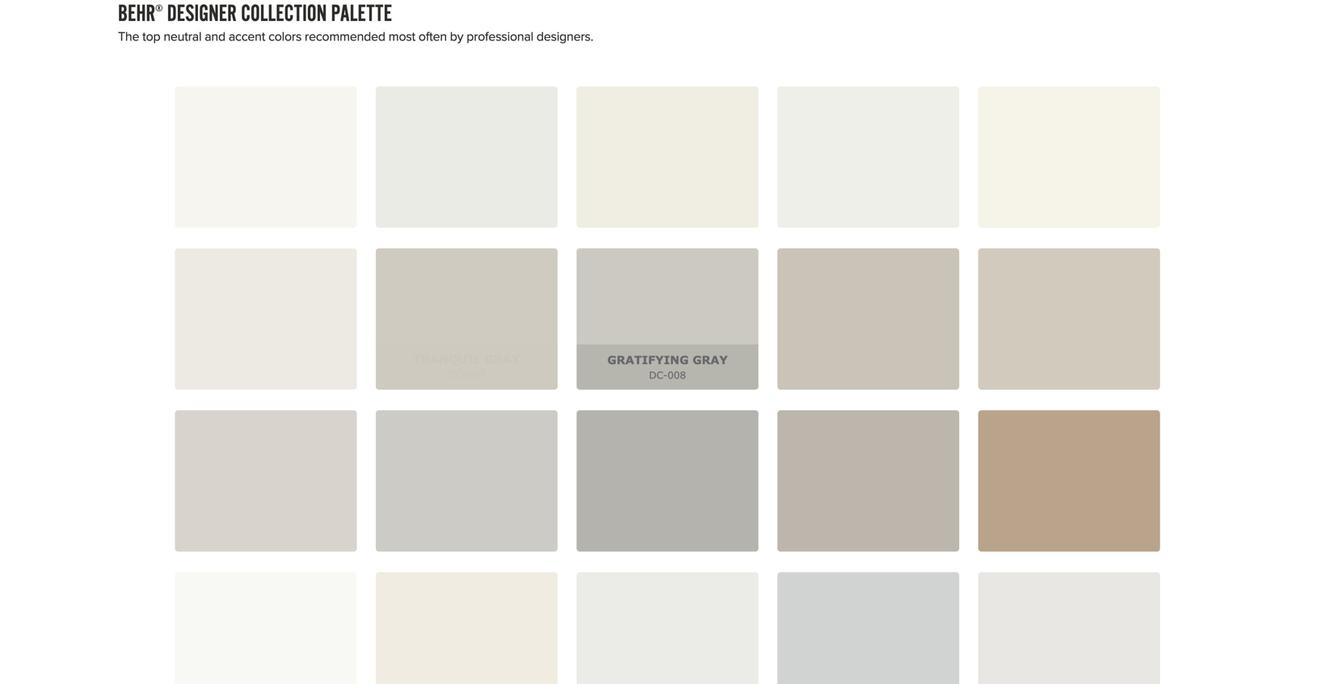 Task type: vqa. For each thing, say whether or not it's contained in the screenshot.
RED MODERN BOLD & DRAMATIC LIVING ROOM image
no



Task type: locate. For each thing, give the bounding box(es) containing it.
dc- down tranquil
[[448, 369, 467, 381]]

neutral
[[164, 27, 202, 46]]

007
[[467, 369, 485, 381]]

behr ® designer collection palette the top neutral and accent colors recommended most often by professional designers.
[[118, 0, 594, 46]]

dc- inside gratifying gray dc-008
[[650, 369, 668, 381]]

008
[[668, 369, 686, 381]]

1 horizontal spatial dc-
[[650, 369, 668, 381]]

gray
[[485, 353, 520, 366], [693, 353, 728, 367]]

1 horizontal spatial gray
[[693, 353, 728, 367]]

®
[[155, 3, 163, 15]]

palette
[[331, 0, 392, 29]]

0 horizontal spatial dc-
[[448, 369, 467, 381]]

dc- for tranquil
[[448, 369, 467, 381]]

0 horizontal spatial gray
[[485, 353, 520, 366]]

gray inside gratifying gray dc-008
[[693, 353, 728, 367]]

gray right the gratifying
[[693, 353, 728, 367]]

behr
[[118, 0, 155, 29]]

dc-
[[448, 369, 467, 381], [650, 369, 668, 381]]

2 gray from the left
[[693, 353, 728, 367]]

2 dc- from the left
[[650, 369, 668, 381]]

often
[[419, 27, 447, 46]]

collection
[[241, 0, 327, 29]]

1 dc- from the left
[[448, 369, 467, 381]]

dc- for gratifying
[[650, 369, 668, 381]]

gray inside tranquil gray dc-007
[[485, 353, 520, 366]]

1 gray from the left
[[485, 353, 520, 366]]

dc- down the gratifying
[[650, 369, 668, 381]]

dc- inside tranquil gray dc-007
[[448, 369, 467, 381]]

gray up 007 at left bottom
[[485, 353, 520, 366]]

designers.
[[537, 27, 594, 46]]

by
[[450, 27, 464, 46]]



Task type: describe. For each thing, give the bounding box(es) containing it.
tranquil gray dc-007
[[414, 353, 520, 381]]

colors
[[269, 27, 302, 46]]

recommended
[[305, 27, 386, 46]]

professional
[[467, 27, 534, 46]]

gray for tranquil gray
[[485, 353, 520, 366]]

and
[[205, 27, 226, 46]]

gratifying gray dc-008
[[608, 353, 728, 381]]

most
[[389, 27, 416, 46]]

accent
[[229, 27, 265, 46]]

tranquil
[[414, 353, 481, 366]]

top
[[142, 27, 160, 46]]

gray for gratifying gray
[[693, 353, 728, 367]]

designer
[[167, 0, 237, 29]]

the
[[118, 27, 139, 46]]

gratifying
[[608, 353, 689, 367]]



